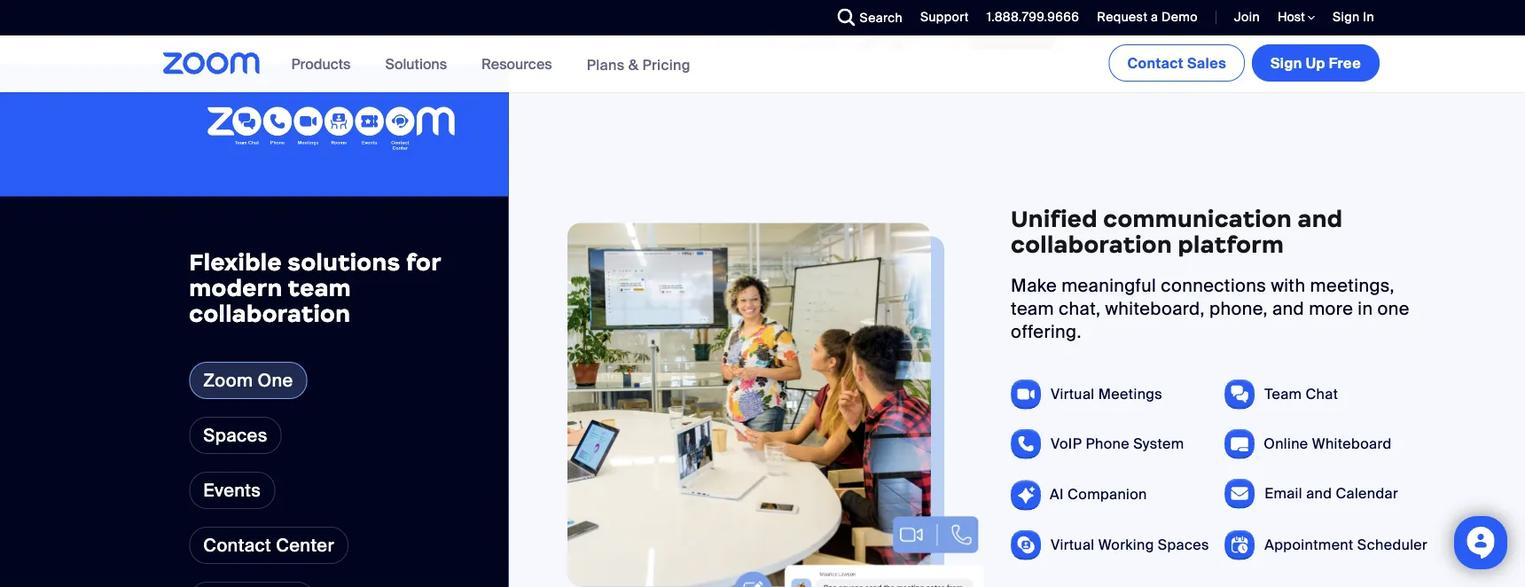 Task type: locate. For each thing, give the bounding box(es) containing it.
email and calendar
[[1265, 484, 1398, 503]]

contact sales link
[[1109, 44, 1245, 82]]

free
[[1329, 54, 1361, 72]]

companion
[[1068, 485, 1147, 504]]

sign for sign up free
[[1271, 54, 1302, 72]]

online whiteboard
[[1264, 435, 1392, 453]]

0 vertical spatial collaboration
[[1011, 230, 1172, 258]]

meetings navigation
[[1105, 35, 1383, 85]]

communication
[[1103, 204, 1292, 233]]

team
[[1265, 385, 1302, 404]]

and up with
[[1298, 204, 1343, 233]]

join
[[1234, 9, 1260, 25]]

contact sales
[[1127, 54, 1226, 72]]

banner containing contact sales
[[142, 35, 1383, 94]]

sign inside sign up free button
[[1271, 54, 1302, 72]]

virtual meetings link
[[1051, 385, 1163, 404]]

0 horizontal spatial team
[[288, 273, 351, 302]]

request a demo link
[[1084, 0, 1202, 35], [1097, 9, 1198, 25]]

make
[[1011, 275, 1057, 297]]

1 virtual from the top
[[1051, 385, 1095, 404]]

virtual for virtual working spaces
[[1051, 536, 1095, 554]]

0 vertical spatial sign
[[1333, 9, 1360, 25]]

one
[[258, 369, 293, 391]]

flexible solutions for modern team collaboration tab list
[[189, 362, 349, 564]]

request
[[1097, 9, 1148, 25]]

team inside flexible solutions for modern team collaboration
[[288, 273, 351, 302]]

virtual meetings
[[1051, 385, 1163, 404]]

plans & pricing
[[587, 55, 691, 74]]

join link up meetings navigation
[[1234, 9, 1260, 25]]

phone,
[[1210, 298, 1268, 320]]

banner
[[142, 35, 1383, 94]]

collaboration down flexible
[[189, 299, 351, 328]]

and
[[1298, 204, 1343, 233], [1272, 298, 1304, 320], [1306, 484, 1332, 503]]

1 horizontal spatial collaboration
[[1011, 230, 1172, 258]]

ai
[[1050, 485, 1064, 504]]

ai companion link
[[1050, 485, 1147, 504]]

sign left up
[[1271, 54, 1302, 72]]

1 horizontal spatial team
[[1011, 298, 1054, 320]]

1 vertical spatial sign
[[1271, 54, 1302, 72]]

1 horizontal spatial sign
[[1333, 9, 1360, 25]]

2 virtual from the top
[[1051, 536, 1095, 554]]

contact left center
[[203, 534, 271, 556]]

virtual up voip
[[1051, 385, 1095, 404]]

1 vertical spatial collaboration
[[189, 299, 351, 328]]

and right email
[[1306, 484, 1332, 503]]

sign up free
[[1271, 54, 1361, 72]]

meaningful
[[1062, 275, 1156, 297]]

resources button
[[482, 35, 560, 92]]

modern
[[189, 273, 282, 302]]

solutions
[[288, 248, 400, 277]]

contact for contact center
[[203, 534, 271, 556]]

contact for contact sales
[[1127, 54, 1184, 72]]

1 vertical spatial virtual
[[1051, 536, 1095, 554]]

request a demo
[[1097, 9, 1198, 25]]

contact down a
[[1127, 54, 1184, 72]]

and down with
[[1272, 298, 1304, 320]]

team
[[288, 273, 351, 302], [1011, 298, 1054, 320]]

support link
[[907, 0, 973, 35], [920, 9, 969, 25]]

for
[[406, 248, 441, 277]]

zoom contact center tab
[[189, 527, 349, 564]]

flexible
[[189, 248, 282, 277]]

team chat
[[1265, 385, 1338, 404]]

and inside make meaningful connections with meetings, team chat, whiteboard, phone, and more in one offering.
[[1272, 298, 1304, 320]]

products
[[291, 55, 351, 73]]

sign for sign in
[[1333, 9, 1360, 25]]

meetings
[[1098, 385, 1163, 404]]

0 horizontal spatial contact
[[203, 534, 271, 556]]

1 vertical spatial and
[[1272, 298, 1304, 320]]

demo
[[1162, 9, 1198, 25]]

zoom logo image
[[163, 52, 260, 74]]

contact center
[[203, 534, 334, 556]]

1.888.799.9666 button
[[973, 0, 1084, 35], [987, 9, 1079, 25]]

zoom interface icon - instant message image
[[730, 422, 984, 587]]

products button
[[291, 35, 359, 92]]

connections
[[1161, 275, 1266, 297]]

collaboration up meaningful
[[1011, 230, 1172, 258]]

contact
[[1127, 54, 1184, 72], [203, 534, 271, 556]]

0 vertical spatial and
[[1298, 204, 1343, 233]]

0 vertical spatial contact
[[1127, 54, 1184, 72]]

collaboration
[[1011, 230, 1172, 258], [189, 299, 351, 328]]

team down make
[[1011, 298, 1054, 320]]

team right modern
[[288, 273, 351, 302]]

plans
[[587, 55, 625, 74]]

0 horizontal spatial sign
[[1271, 54, 1302, 72]]

virtual
[[1051, 385, 1095, 404], [1051, 536, 1095, 554]]

and inside unified communication and collaboration platform
[[1298, 204, 1343, 233]]

contact inside meetings navigation
[[1127, 54, 1184, 72]]

sign left "in"
[[1333, 9, 1360, 25]]

virtual down ai
[[1051, 536, 1095, 554]]

online whiteboard link
[[1264, 435, 1392, 453]]

&
[[628, 55, 639, 74]]

plans & pricing link
[[587, 55, 691, 74], [587, 55, 691, 74]]

virtual working spaces
[[1051, 536, 1209, 554]]

virtual for virtual meetings
[[1051, 385, 1095, 404]]

1 vertical spatial contact
[[203, 534, 271, 556]]

sign in
[[1333, 9, 1374, 25]]

sign
[[1333, 9, 1360, 25], [1271, 54, 1302, 72]]

working
[[1098, 536, 1154, 554]]

online
[[1264, 435, 1308, 453]]

zoom one
[[203, 369, 293, 391]]

0 horizontal spatial collaboration
[[189, 299, 351, 328]]

with
[[1271, 275, 1306, 297]]

contact inside tab
[[203, 534, 271, 556]]

1 horizontal spatial contact
[[1127, 54, 1184, 72]]

1.888.799.9666
[[987, 9, 1079, 25]]

sign in link
[[1320, 0, 1383, 35], [1333, 9, 1374, 25]]

0 vertical spatial virtual
[[1051, 385, 1095, 404]]



Task type: describe. For each thing, give the bounding box(es) containing it.
sales
[[1187, 54, 1226, 72]]

zoom one tab
[[189, 362, 307, 399]]

chat,
[[1059, 298, 1101, 320]]

host
[[1278, 9, 1308, 25]]

scheduler
[[1357, 536, 1428, 554]]

host button
[[1278, 9, 1315, 26]]

solutions button
[[385, 35, 455, 92]]

ai companion
[[1050, 485, 1147, 504]]

support
[[920, 9, 969, 25]]

spaces
[[1158, 536, 1209, 554]]

voip phone system
[[1051, 435, 1184, 453]]

center
[[276, 534, 334, 556]]

email and calendar link
[[1265, 484, 1398, 503]]

sign up free button
[[1252, 44, 1380, 82]]

in
[[1363, 9, 1374, 25]]

voip phone system link
[[1051, 435, 1184, 453]]

product information navigation
[[278, 35, 704, 94]]

resources
[[482, 55, 552, 73]]

offering.
[[1011, 321, 1082, 343]]

up
[[1306, 54, 1325, 72]]

one
[[1378, 298, 1410, 320]]

whiteboard
[[1312, 435, 1392, 453]]

voip
[[1051, 435, 1082, 453]]

in
[[1358, 298, 1373, 320]]

unified
[[1011, 204, 1098, 233]]

a
[[1151, 9, 1158, 25]]

appointment scheduler link
[[1265, 536, 1428, 554]]

unified communication and collaboration platform
[[1011, 204, 1343, 258]]

zoom
[[203, 369, 253, 391]]

appointment scheduler
[[1265, 536, 1428, 554]]

pricing
[[642, 55, 691, 74]]

more
[[1309, 298, 1353, 320]]

collaboration inside flexible solutions for modern team collaboration
[[189, 299, 351, 328]]

search
[[860, 9, 903, 26]]

team inside make meaningful connections with meetings, team chat, whiteboard, phone, and more in one offering.
[[1011, 298, 1054, 320]]

team chat link
[[1265, 385, 1338, 404]]

zoom unified communication platform image
[[207, 107, 455, 153]]

join link left host
[[1221, 0, 1265, 35]]

solutions
[[385, 55, 447, 73]]

virtual working spaces link
[[1051, 536, 1209, 554]]

flexible solutions for modern team collaboration
[[189, 248, 441, 328]]

chat
[[1306, 385, 1338, 404]]

zoom one group
[[508, 63, 1525, 587]]

email
[[1265, 484, 1303, 503]]

calendar
[[1336, 484, 1398, 503]]

system
[[1133, 435, 1184, 453]]

whiteboard,
[[1105, 298, 1205, 320]]

collaboration inside unified communication and collaboration platform
[[1011, 230, 1172, 258]]

make meaningful connections with meetings, team chat, whiteboard, phone, and more in one offering.
[[1011, 275, 1410, 343]]

search button
[[824, 0, 907, 35]]

platform
[[1178, 230, 1284, 258]]

appointment
[[1265, 536, 1354, 554]]

meetings,
[[1310, 275, 1395, 297]]

2 vertical spatial and
[[1306, 484, 1332, 503]]

phone
[[1086, 435, 1130, 453]]



Task type: vqa. For each thing, say whether or not it's contained in the screenshot.
Profile picture
no



